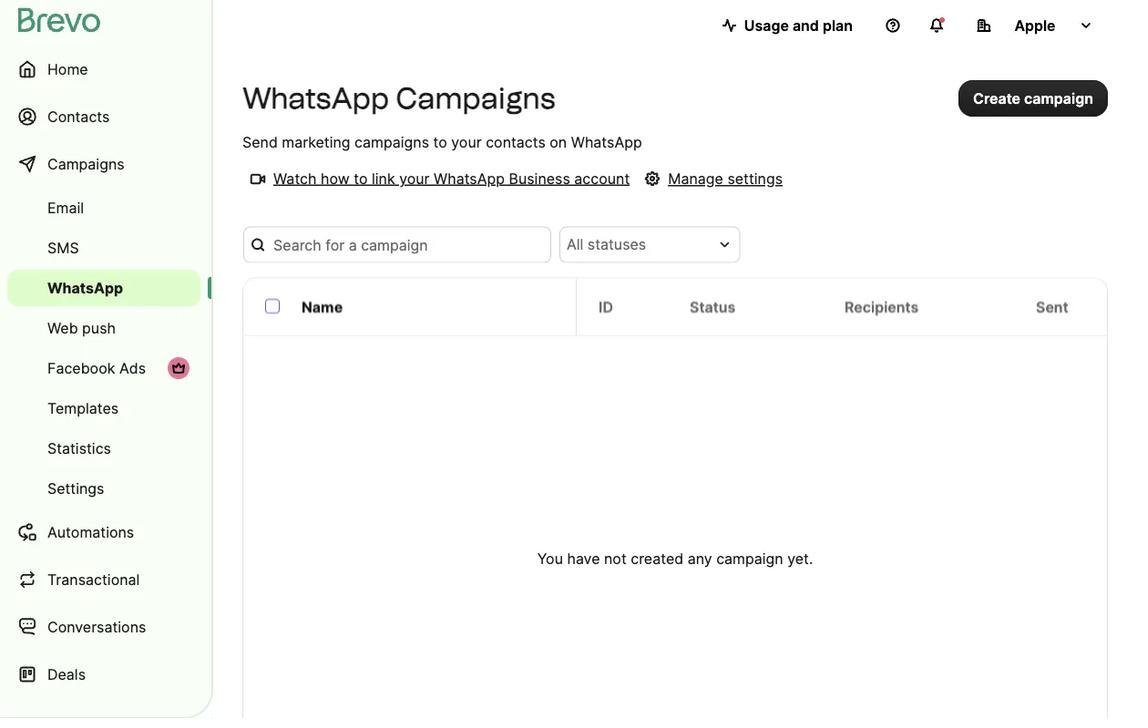 Task type: locate. For each thing, give the bounding box(es) containing it.
1 horizontal spatial to
[[433, 133, 447, 151]]

sent
[[1036, 298, 1069, 315]]

on
[[550, 133, 567, 151]]

create campaign button
[[959, 80, 1108, 117]]

your up watch how to link your whatsapp business account
[[451, 133, 482, 151]]

how
[[321, 170, 350, 187]]

whatsapp
[[242, 81, 389, 116], [571, 133, 642, 151], [434, 170, 505, 187], [47, 279, 123, 297]]

your
[[451, 133, 482, 151], [399, 170, 430, 187]]

facebook
[[47, 359, 115, 377]]

have
[[567, 550, 600, 567]]

watch how to link your whatsapp business account link
[[242, 168, 630, 190]]

manage settings
[[668, 170, 783, 188]]

business
[[509, 170, 570, 187]]

email
[[47, 199, 84, 216]]

campaign right any
[[716, 550, 783, 567]]

0 horizontal spatial your
[[399, 170, 430, 187]]

automations link
[[7, 510, 201, 554]]

1 horizontal spatial campaign
[[1024, 89, 1094, 107]]

whatsapp down send marketing campaigns to your contacts on whatsapp
[[434, 170, 505, 187]]

deals link
[[7, 653, 201, 696]]

sms
[[47, 239, 79, 257]]

deals
[[47, 665, 86, 683]]

campaigns up "email" link
[[47, 155, 125, 173]]

apple button
[[962, 7, 1108, 44]]

whatsapp link
[[7, 270, 201, 306]]

home link
[[7, 47, 201, 91]]

templates link
[[7, 390, 201, 427]]

sms link
[[7, 230, 201, 266]]

1 vertical spatial campaign
[[716, 550, 783, 567]]

you
[[537, 550, 563, 567]]

facebook ads link
[[7, 350, 201, 386]]

all
[[567, 236, 584, 253]]

campaign right create
[[1024, 89, 1094, 107]]

0 vertical spatial to
[[433, 133, 447, 151]]

0 horizontal spatial campaign
[[716, 550, 783, 567]]

campaign
[[1024, 89, 1094, 107], [716, 550, 783, 567]]

0 vertical spatial your
[[451, 133, 482, 151]]

name
[[302, 298, 343, 315]]

transactional
[[47, 571, 140, 588]]

your right link
[[399, 170, 430, 187]]

campaigns
[[355, 133, 429, 151]]

1 vertical spatial your
[[399, 170, 430, 187]]

campaign inside 'button'
[[1024, 89, 1094, 107]]

to inside watch how to link your whatsapp business account link
[[354, 170, 368, 187]]

link
[[372, 170, 395, 187]]

status
[[690, 298, 736, 315]]

whatsapp campaigns
[[242, 81, 556, 116]]

send
[[242, 133, 278, 151]]

0 vertical spatial campaign
[[1024, 89, 1094, 107]]

campaigns
[[396, 81, 556, 116], [47, 155, 125, 173]]

to left link
[[354, 170, 368, 187]]

campaigns link
[[7, 142, 201, 186]]

1 horizontal spatial campaigns
[[396, 81, 556, 116]]

1 vertical spatial campaigns
[[47, 155, 125, 173]]

0 horizontal spatial to
[[354, 170, 368, 187]]

account
[[574, 170, 630, 187]]

all statuses button
[[560, 226, 740, 263]]

marketing
[[282, 133, 351, 151]]

campaigns up send marketing campaigns to your contacts on whatsapp
[[396, 81, 556, 116]]

not
[[604, 550, 627, 567]]

home
[[47, 60, 88, 78]]

contacts
[[47, 108, 110, 125]]

to up watch how to link your whatsapp business account link at the top
[[433, 133, 447, 151]]

1 vertical spatial to
[[354, 170, 368, 187]]

statistics link
[[7, 430, 201, 467]]

whatsapp up the account
[[571, 133, 642, 151]]

facebook ads
[[47, 359, 146, 377]]

1 horizontal spatial your
[[451, 133, 482, 151]]

to
[[433, 133, 447, 151], [354, 170, 368, 187]]

transactional link
[[7, 558, 201, 602]]

and
[[793, 16, 819, 34]]

whatsapp up the web push
[[47, 279, 123, 297]]

create campaign
[[973, 89, 1094, 107]]



Task type: vqa. For each thing, say whether or not it's contained in the screenshot.
Communication
no



Task type: describe. For each thing, give the bounding box(es) containing it.
whatsapp inside whatsapp link
[[47, 279, 123, 297]]

conversations
[[47, 618, 146, 636]]

settings
[[728, 170, 783, 188]]

whatsapp inside watch how to link your whatsapp business account link
[[434, 170, 505, 187]]

recipients
[[845, 298, 919, 315]]

push
[[82, 319, 116, 337]]

watch how to link your whatsapp business account
[[273, 170, 630, 187]]

email link
[[7, 190, 201, 226]]

conversations link
[[7, 605, 201, 649]]

contacts
[[486, 133, 546, 151]]

plan
[[823, 16, 853, 34]]

apple
[[1015, 16, 1056, 34]]

left___rvooi image
[[171, 361, 186, 375]]

whatsapp up marketing
[[242, 81, 389, 116]]

manage settings link
[[637, 168, 783, 190]]

contacts link
[[7, 95, 201, 139]]

usage and plan
[[744, 16, 853, 34]]

send marketing campaigns to your contacts on whatsapp
[[242, 133, 642, 151]]

id
[[599, 298, 613, 315]]

usage and plan button
[[708, 7, 868, 44]]

all statuses
[[567, 236, 646, 253]]

you have not created any campaign yet.
[[537, 550, 813, 567]]

created
[[631, 550, 684, 567]]

your for to
[[451, 133, 482, 151]]

web push link
[[7, 310, 201, 346]]

0 horizontal spatial campaigns
[[47, 155, 125, 173]]

ads
[[119, 359, 146, 377]]

create
[[973, 89, 1021, 107]]

statuses
[[588, 236, 646, 253]]

manage
[[668, 170, 724, 188]]

any
[[688, 550, 712, 567]]

automations
[[47, 523, 134, 541]]

settings link
[[7, 470, 201, 507]]

statistics
[[47, 439, 111, 457]]

templates
[[47, 399, 119, 417]]

web
[[47, 319, 78, 337]]

0 vertical spatial campaigns
[[396, 81, 556, 116]]

watch
[[273, 170, 317, 187]]

yet.
[[788, 550, 813, 567]]

settings
[[47, 479, 104, 497]]

web push
[[47, 319, 116, 337]]

your for link
[[399, 170, 430, 187]]

Search for a campaign search field
[[243, 226, 551, 263]]

usage
[[744, 16, 789, 34]]



